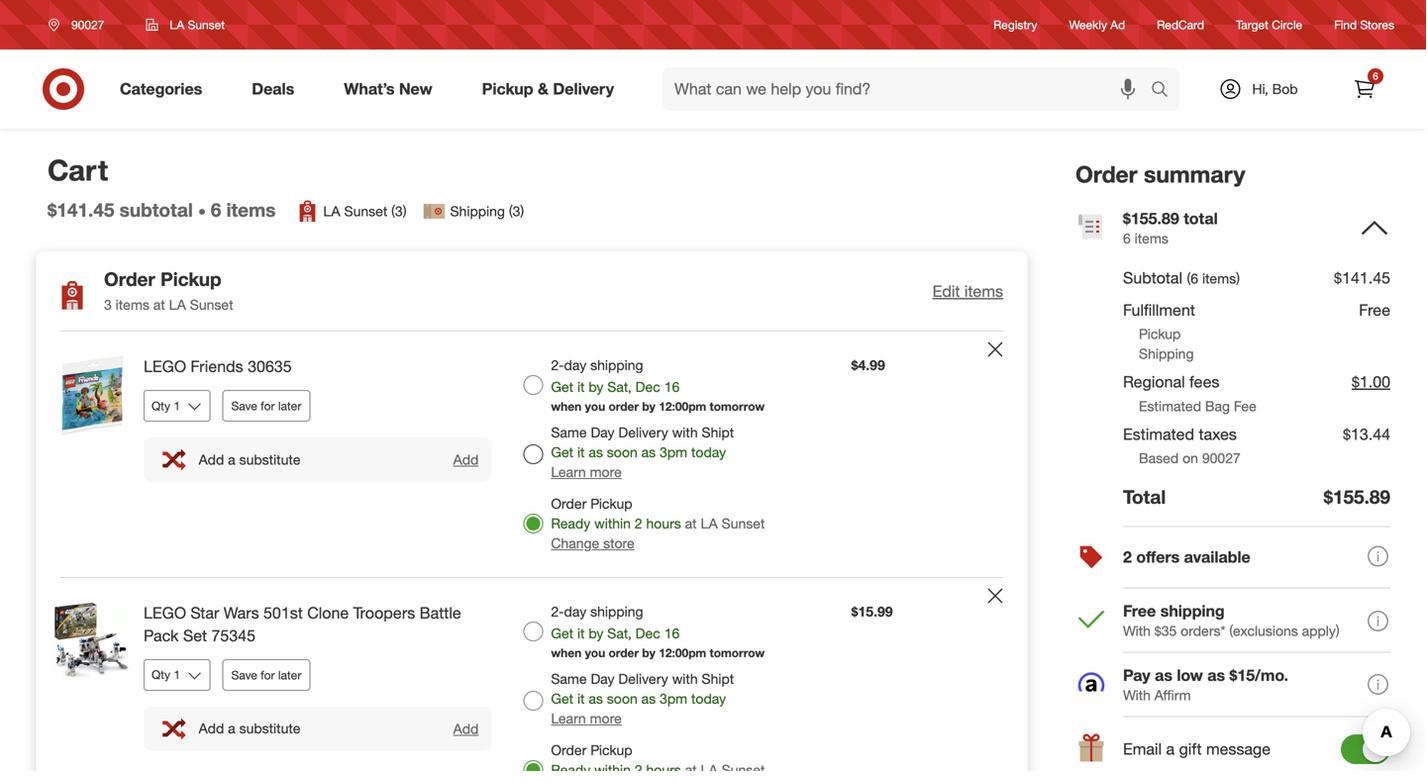 Task type: vqa. For each thing, say whether or not it's contained in the screenshot.
Target Optical
no



Task type: describe. For each thing, give the bounding box(es) containing it.
battle
[[420, 604, 461, 623]]

la inside dropdown button
[[170, 17, 184, 32]]

what's new link
[[327, 67, 457, 111]]

1 vertical spatial shipping
[[1139, 345, 1194, 363]]

apply)
[[1303, 623, 1340, 640]]

subtotal
[[1124, 268, 1183, 288]]

6 for 6 items
[[211, 198, 221, 221]]

save for wars
[[231, 668, 257, 683]]

for for wars
[[261, 668, 275, 683]]

lego star wars 501st clone troopers battle pack set 75345 link
[[144, 602, 492, 648]]

email
[[1124, 740, 1162, 759]]

$141.45 for $141.45 subtotal
[[48, 198, 114, 221]]

same day delivery with shipt get it as soon as 3pm today learn more for lego star wars 501st clone troopers battle pack set 75345
[[551, 671, 734, 728]]

what's
[[344, 79, 395, 99]]

change
[[551, 535, 600, 552]]

subtotal (6 items)
[[1124, 268, 1240, 288]]

tomorrow for lego star wars 501st clone troopers battle pack set 75345
[[710, 646, 765, 661]]

pickup & delivery link
[[465, 67, 639, 111]]

1 get from the top
[[551, 379, 574, 396]]

weekly ad link
[[1070, 16, 1126, 33]]

sunset inside order pickup ready within 2 hours at la sunset change store
[[722, 515, 765, 533]]

find stores
[[1335, 17, 1395, 32]]

add a substitute for wars
[[199, 720, 301, 738]]

regional
[[1124, 373, 1186, 392]]

shipping (3)
[[450, 203, 524, 220]]

friends
[[191, 357, 243, 377]]

subtotal
[[120, 198, 193, 221]]

6 for 6
[[1373, 70, 1379, 82]]

available
[[1185, 548, 1251, 567]]

2 get from the top
[[551, 444, 574, 461]]

pickup shipping
[[1139, 326, 1194, 363]]

search
[[1142, 81, 1190, 101]]

dec for lego friends 30635
[[636, 379, 661, 396]]

learn for lego friends 30635
[[551, 464, 586, 481]]

affirm
[[1155, 687, 1191, 704]]

pickup for order pickup ready within 2 hours at la sunset change store
[[591, 495, 633, 513]]

pack
[[144, 627, 179, 646]]

shipping inside list
[[450, 203, 505, 220]]

2 offers available
[[1124, 548, 1251, 567]]

email a gift message
[[1124, 740, 1271, 759]]

you for lego friends 30635
[[585, 399, 606, 414]]

set
[[183, 627, 207, 646]]

edit items button
[[933, 280, 1004, 303]]

items inside dropdown button
[[965, 282, 1004, 301]]

Store pickup radio
[[523, 761, 543, 772]]

2 offers available button
[[1076, 527, 1391, 590]]

4 get from the top
[[551, 691, 574, 708]]

la sunset button
[[133, 7, 238, 43]]

store
[[604, 535, 635, 552]]

save for later for 30635
[[231, 399, 302, 414]]

3 get from the top
[[551, 625, 574, 643]]

a for star
[[228, 720, 235, 738]]

order for order pickup
[[551, 742, 587, 759]]

redcard
[[1157, 17, 1205, 32]]

target
[[1237, 17, 1269, 32]]

la inside list
[[323, 203, 340, 220]]

90027 inside dropdown button
[[71, 17, 104, 32]]

later for wars
[[278, 668, 302, 683]]

3pm for lego star wars 501st clone troopers battle pack set 75345
[[660, 691, 688, 708]]

tomorrow for lego friends 30635
[[710, 399, 765, 414]]

shipping inside free shipping with $35 orders* (exclusions apply)
[[1161, 602, 1225, 621]]

change store button
[[551, 534, 635, 554]]

pickup & delivery
[[482, 79, 614, 99]]

cart
[[48, 153, 108, 188]]

sunset inside dropdown button
[[188, 17, 225, 32]]

order pickup 3 items at la sunset
[[104, 268, 233, 314]]

75345
[[212, 627, 256, 646]]

more for lego star wars 501st clone troopers battle pack set 75345
[[590, 710, 622, 728]]

2 it from the top
[[578, 444, 585, 461]]

save for later for wars
[[231, 668, 302, 683]]

save for 30635
[[231, 399, 257, 414]]

troopers
[[353, 604, 415, 623]]

with for lego star wars 501st clone troopers battle pack set 75345
[[672, 671, 698, 688]]

2 (3) from the left
[[509, 203, 524, 220]]

order summary
[[1076, 161, 1246, 188]]

2-day shipping get it by sat, dec 16 when you order by 12:00pm tomorrow for lego friends 30635
[[551, 357, 765, 414]]

16 for lego friends 30635
[[665, 379, 680, 396]]

6 inside $155.89 total 6 items
[[1124, 230, 1131, 247]]

target circle
[[1237, 17, 1303, 32]]

fee
[[1234, 398, 1257, 415]]

regional fees
[[1124, 373, 1220, 392]]

pay
[[1124, 666, 1151, 686]]

order for order pickup ready within 2 hours at la sunset change store
[[551, 495, 587, 513]]

wars
[[224, 604, 259, 623]]

la inside order pickup 3 items at la sunset
[[169, 296, 186, 314]]

estimated for estimated taxes
[[1124, 425, 1195, 444]]

&
[[538, 79, 549, 99]]

la sunset
[[170, 17, 225, 32]]

total
[[1124, 486, 1166, 509]]

when for lego friends 30635
[[551, 399, 582, 414]]

star
[[191, 604, 219, 623]]

estimated taxes
[[1124, 425, 1237, 444]]

free for free shipping with $35 orders* (exclusions apply)
[[1124, 602, 1157, 621]]

ad
[[1111, 17, 1126, 32]]

taxes
[[1199, 425, 1237, 444]]

$141.45 for $141.45
[[1335, 268, 1391, 288]]

sunset inside order pickup 3 items at la sunset
[[190, 296, 233, 314]]

for for 30635
[[261, 399, 275, 414]]

fulfillment
[[1124, 301, 1196, 320]]

items right subtotal
[[227, 198, 276, 221]]

based on 90027
[[1139, 450, 1241, 467]]

2- for lego star wars 501st clone troopers battle pack set 75345
[[551, 603, 564, 621]]

day for lego star wars 501st clone troopers battle pack set 75345
[[564, 603, 587, 621]]

lego friends 30635 link
[[144, 356, 492, 378]]

a for friends
[[228, 451, 235, 468]]

shipping for lego friends 30635
[[591, 357, 644, 374]]

lego friends 30635
[[144, 357, 292, 377]]

items inside order pickup 3 items at la sunset
[[116, 296, 150, 314]]

at inside order pickup ready within 2 hours at la sunset change store
[[685, 515, 697, 533]]

1 vertical spatial 90027
[[1203, 450, 1241, 467]]

lego star wars 501st clone troopers battle pack set 75345 image
[[53, 602, 132, 682]]

edit items
[[933, 282, 1004, 301]]

$1.00
[[1352, 373, 1391, 392]]

$35
[[1155, 623, 1177, 640]]

edit
[[933, 282, 961, 301]]

redcard link
[[1157, 16, 1205, 33]]

circle
[[1272, 17, 1303, 32]]

clone
[[307, 604, 349, 623]]

find stores link
[[1335, 16, 1395, 33]]

new
[[399, 79, 433, 99]]

offers
[[1137, 548, 1180, 567]]

$13.44
[[1344, 425, 1391, 444]]

6 link
[[1343, 67, 1387, 111]]

weekly ad
[[1070, 17, 1126, 32]]

2- for lego friends 30635
[[551, 357, 564, 374]]

501st
[[264, 604, 303, 623]]

save for later button for 30635
[[222, 390, 310, 422]]

add button for lego friends 30635
[[452, 450, 480, 470]]

sat, for lego friends 30635
[[608, 379, 632, 396]]

What can we help you find? suggestions appear below search field
[[663, 67, 1156, 111]]

order for lego star wars 501st clone troopers battle pack set 75345
[[609, 646, 639, 661]]

based
[[1139, 450, 1179, 467]]

hi, bob
[[1253, 80, 1298, 98]]

find
[[1335, 17, 1358, 32]]

deals link
[[235, 67, 319, 111]]

registry
[[994, 17, 1038, 32]]

target circle link
[[1237, 16, 1303, 33]]

Store pickup radio
[[523, 514, 543, 534]]

lego star wars 501st clone troopers battle pack set 75345
[[144, 604, 461, 646]]

search button
[[1142, 67, 1190, 115]]

same day delivery with shipt get it as soon as 3pm today learn more for lego friends 30635
[[551, 424, 734, 481]]



Task type: locate. For each thing, give the bounding box(es) containing it.
2 today from the top
[[692, 691, 726, 708]]

what's new
[[344, 79, 433, 99]]

6 down stores
[[1373, 70, 1379, 82]]

as
[[589, 444, 603, 461], [642, 444, 656, 461], [1155, 666, 1173, 686], [1208, 666, 1226, 686], [589, 691, 603, 708], [642, 691, 656, 708]]

delivery up "order pickup" in the bottom left of the page
[[619, 671, 669, 688]]

1 vertical spatial save for later button
[[222, 660, 310, 691]]

0 vertical spatial 12:00pm
[[659, 399, 707, 414]]

dec
[[636, 379, 661, 396], [636, 625, 661, 643]]

total
[[1184, 209, 1218, 228]]

3pm
[[660, 444, 688, 461], [660, 691, 688, 708]]

a left gift
[[1167, 740, 1175, 759]]

pickup
[[482, 79, 534, 99], [161, 268, 222, 291], [1139, 326, 1181, 343], [591, 495, 633, 513], [591, 742, 633, 759]]

1 add button from the top
[[452, 450, 480, 470]]

add a substitute
[[199, 451, 301, 468], [199, 720, 301, 738]]

order pickup ready within 2 hours at la sunset change store
[[551, 495, 765, 552]]

day up "order pickup" in the bottom left of the page
[[591, 671, 615, 688]]

1 vertical spatial a
[[228, 720, 235, 738]]

2 save from the top
[[231, 668, 257, 683]]

0 vertical spatial shipping
[[450, 203, 505, 220]]

items inside $155.89 total 6 items
[[1135, 230, 1169, 247]]

0 vertical spatial with
[[672, 424, 698, 442]]

$141.45 subtotal
[[48, 198, 193, 221]]

items right edit
[[965, 282, 1004, 301]]

0 vertical spatial delivery
[[553, 79, 614, 99]]

a down lego friends 30635 on the left of page
[[228, 451, 235, 468]]

ready
[[551, 515, 591, 533]]

2 same day delivery with shipt get it as soon as 3pm today learn more from the top
[[551, 671, 734, 728]]

same for lego friends 30635
[[551, 424, 587, 442]]

1 vertical spatial tomorrow
[[710, 646, 765, 661]]

today for lego friends 30635
[[692, 444, 726, 461]]

with left $35
[[1124, 623, 1151, 640]]

30635
[[248, 357, 292, 377]]

2 vertical spatial delivery
[[619, 671, 669, 688]]

0 vertical spatial 16
[[665, 379, 680, 396]]

bob
[[1273, 80, 1298, 98]]

save down 75345
[[231, 668, 257, 683]]

it
[[578, 379, 585, 396], [578, 444, 585, 461], [578, 625, 585, 643], [578, 691, 585, 708]]

at inside order pickup 3 items at la sunset
[[153, 296, 165, 314]]

2 12:00pm from the top
[[659, 646, 707, 661]]

1 vertical spatial for
[[261, 668, 275, 683]]

0 vertical spatial shipt
[[702, 424, 734, 442]]

1 vertical spatial add button
[[452, 720, 480, 739]]

today for lego star wars 501st clone troopers battle pack set 75345
[[692, 691, 726, 708]]

lego left friends
[[144, 357, 186, 377]]

1 cart item ready to fulfill group from the top
[[37, 332, 1027, 578]]

0 vertical spatial 90027
[[71, 17, 104, 32]]

registry link
[[994, 16, 1038, 33]]

0 vertical spatial $141.45
[[48, 198, 114, 221]]

None radio
[[523, 376, 543, 395], [523, 445, 543, 465], [523, 622, 543, 642], [523, 376, 543, 395], [523, 445, 543, 465], [523, 622, 543, 642]]

learn more button for lego friends 30635
[[551, 463, 622, 483]]

1 learn more button from the top
[[551, 463, 622, 483]]

pickup for order pickup 3 items at la sunset
[[161, 268, 222, 291]]

tomorrow
[[710, 399, 765, 414], [710, 646, 765, 661]]

1 vertical spatial more
[[590, 710, 622, 728]]

1 shipt from the top
[[702, 424, 734, 442]]

1 vertical spatial lego
[[144, 604, 186, 623]]

0 horizontal spatial $155.89
[[1124, 209, 1180, 228]]

soon for lego friends 30635
[[607, 444, 638, 461]]

1 substitute from the top
[[239, 451, 301, 468]]

same day delivery with shipt get it as soon as 3pm today learn more
[[551, 424, 734, 481], [551, 671, 734, 728]]

soon
[[607, 444, 638, 461], [607, 691, 638, 708]]

1 vertical spatial estimated
[[1124, 425, 1195, 444]]

la right the 3 at the top left of page
[[169, 296, 186, 314]]

(6
[[1187, 270, 1199, 287]]

later down lego star wars 501st clone troopers battle pack set 75345
[[278, 668, 302, 683]]

order
[[1076, 161, 1138, 188], [104, 268, 155, 291], [551, 495, 587, 513], [551, 742, 587, 759]]

list
[[296, 200, 524, 223]]

2 save for later from the top
[[231, 668, 302, 683]]

2 lego from the top
[[144, 604, 186, 623]]

2 vertical spatial 6
[[1124, 230, 1131, 247]]

0 horizontal spatial 90027
[[71, 17, 104, 32]]

delivery
[[553, 79, 614, 99], [619, 424, 669, 442], [619, 671, 669, 688]]

1 vertical spatial shipt
[[702, 671, 734, 688]]

la right the '6 items'
[[323, 203, 340, 220]]

1 vertical spatial add a substitute
[[199, 720, 301, 738]]

2 16 from the top
[[665, 625, 680, 643]]

free up $1.00
[[1360, 301, 1391, 320]]

estimated down regional fees
[[1139, 398, 1202, 415]]

today
[[692, 444, 726, 461], [692, 691, 726, 708]]

2 horizontal spatial 6
[[1373, 70, 1379, 82]]

free up $35
[[1124, 602, 1157, 621]]

None radio
[[523, 692, 543, 711]]

1 vertical spatial $141.45
[[1335, 268, 1391, 288]]

order
[[609, 399, 639, 414], [609, 646, 639, 661]]

sat, for lego star wars 501st clone troopers battle pack set 75345
[[608, 625, 632, 643]]

1 learn from the top
[[551, 464, 586, 481]]

0 vertical spatial when
[[551, 399, 582, 414]]

1 vertical spatial 6
[[211, 198, 221, 221]]

pickup inside order pickup 3 items at la sunset
[[161, 268, 222, 291]]

2-day shipping get it by sat, dec 16 when you order by 12:00pm tomorrow for lego star wars 501st clone troopers battle pack set 75345
[[551, 603, 765, 661]]

1 you from the top
[[585, 399, 606, 414]]

low
[[1177, 666, 1204, 686]]

1 vertical spatial dec
[[636, 625, 661, 643]]

2 shipt from the top
[[702, 671, 734, 688]]

list containing la sunset (3)
[[296, 200, 524, 223]]

save down 30635
[[231, 399, 257, 414]]

1 save from the top
[[231, 399, 257, 414]]

0 horizontal spatial shipping
[[450, 203, 505, 220]]

1 horizontal spatial (3)
[[509, 203, 524, 220]]

day
[[564, 357, 587, 374], [564, 603, 587, 621]]

1 day from the top
[[591, 424, 615, 442]]

sat,
[[608, 379, 632, 396], [608, 625, 632, 643]]

day for lego friends 30635
[[591, 424, 615, 442]]

0 vertical spatial save
[[231, 399, 257, 414]]

shipt for lego friends 30635
[[702, 424, 734, 442]]

same day delivery with shipt get it as soon as 3pm today learn more up order pickup ready within 2 hours at la sunset change store at the bottom
[[551, 424, 734, 481]]

la inside order pickup ready within 2 hours at la sunset change store
[[701, 515, 718, 533]]

1 vertical spatial learn
[[551, 710, 586, 728]]

1 today from the top
[[692, 444, 726, 461]]

lego inside lego star wars 501st clone troopers battle pack set 75345
[[144, 604, 186, 623]]

2 inside order pickup ready within 2 hours at la sunset change store
[[635, 515, 643, 533]]

0 vertical spatial at
[[153, 296, 165, 314]]

delivery for lego star wars 501st clone troopers battle pack set 75345
[[619, 671, 669, 688]]

12:00pm for lego friends 30635
[[659, 399, 707, 414]]

estimated for estimated bag fee
[[1139, 398, 1202, 415]]

2 dec from the top
[[636, 625, 661, 643]]

lego
[[144, 357, 186, 377], [144, 604, 186, 623]]

1 tomorrow from the top
[[710, 399, 765, 414]]

1 sat, from the top
[[608, 379, 632, 396]]

16 for lego star wars 501st clone troopers battle pack set 75345
[[665, 625, 680, 643]]

save for later down 75345
[[231, 668, 302, 683]]

you for lego star wars 501st clone troopers battle pack set 75345
[[585, 646, 606, 661]]

at right the 3 at the top left of page
[[153, 296, 165, 314]]

1 vertical spatial at
[[685, 515, 697, 533]]

1 horizontal spatial $141.45
[[1335, 268, 1391, 288]]

add button
[[452, 450, 480, 470], [452, 720, 480, 739]]

1 horizontal spatial free
[[1360, 301, 1391, 320]]

$155.89 total 6 items
[[1124, 209, 1218, 247]]

1 soon from the top
[[607, 444, 638, 461]]

0 vertical spatial with
[[1124, 623, 1151, 640]]

1 horizontal spatial 90027
[[1203, 450, 1241, 467]]

pickup inside order pickup ready within 2 hours at la sunset change store
[[591, 495, 633, 513]]

1 it from the top
[[578, 379, 585, 396]]

lego friends 30635 image
[[53, 356, 132, 435]]

$155.89 inside $155.89 total 6 items
[[1124, 209, 1180, 228]]

for down lego star wars 501st clone troopers battle pack set 75345
[[261, 668, 275, 683]]

1 vertical spatial save for later
[[231, 668, 302, 683]]

2 learn more button from the top
[[551, 709, 622, 729]]

0 vertical spatial save for later
[[231, 399, 302, 414]]

2
[[635, 515, 643, 533], [1124, 548, 1132, 567]]

learn up "order pickup" in the bottom left of the page
[[551, 710, 586, 728]]

2 same from the top
[[551, 671, 587, 688]]

at
[[153, 296, 165, 314], [685, 515, 697, 533]]

pay as low as $15/mo. with affirm
[[1124, 666, 1289, 704]]

0 vertical spatial dec
[[636, 379, 661, 396]]

2 learn from the top
[[551, 710, 586, 728]]

1 vertical spatial day
[[591, 671, 615, 688]]

1 vertical spatial with
[[1124, 687, 1151, 704]]

2-day shipping get it by sat, dec 16 when you order by 12:00pm tomorrow
[[551, 357, 765, 414], [551, 603, 765, 661]]

1 (3) from the left
[[391, 203, 407, 220]]

cart item ready to fulfill group containing lego star wars 501st clone troopers battle pack set 75345
[[37, 579, 1027, 772]]

2 later from the top
[[278, 668, 302, 683]]

0 vertical spatial add button
[[452, 450, 480, 470]]

1 when from the top
[[551, 399, 582, 414]]

90027 button
[[36, 7, 125, 43]]

1 save for later from the top
[[231, 399, 302, 414]]

1 vertical spatial when
[[551, 646, 582, 661]]

0 vertical spatial 3pm
[[660, 444, 688, 461]]

save for later button down 30635
[[222, 390, 310, 422]]

1 vertical spatial same day delivery with shipt get it as soon as 3pm today learn more
[[551, 671, 734, 728]]

more up 'within'
[[590, 464, 622, 481]]

$155.89 for $155.89 total 6 items
[[1124, 209, 1180, 228]]

learn
[[551, 464, 586, 481], [551, 710, 586, 728]]

with for lego friends 30635
[[672, 424, 698, 442]]

0 vertical spatial learn
[[551, 464, 586, 481]]

0 vertical spatial free
[[1360, 301, 1391, 320]]

90027 left "la sunset" dropdown button
[[71, 17, 104, 32]]

same day delivery with shipt get it as soon as 3pm today learn more up "order pickup" in the bottom left of the page
[[551, 671, 734, 728]]

$15/mo.
[[1230, 666, 1289, 686]]

la sunset (3)
[[323, 203, 407, 220]]

message
[[1207, 740, 1271, 759]]

1 horizontal spatial shipping
[[1139, 345, 1194, 363]]

$4.99
[[852, 357, 886, 374]]

2 when from the top
[[551, 646, 582, 661]]

1 vertical spatial substitute
[[239, 720, 301, 738]]

day
[[591, 424, 615, 442], [591, 671, 615, 688]]

1 vertical spatial 2
[[1124, 548, 1132, 567]]

same up "order pickup" in the bottom left of the page
[[551, 671, 587, 688]]

2 soon from the top
[[607, 691, 638, 708]]

2 add a substitute from the top
[[199, 720, 301, 738]]

1 for from the top
[[261, 399, 275, 414]]

weekly
[[1070, 17, 1108, 32]]

estimated up based
[[1124, 425, 1195, 444]]

shipt
[[702, 424, 734, 442], [702, 671, 734, 688]]

3
[[104, 296, 112, 314]]

1 vertical spatial 2-
[[551, 603, 564, 621]]

0 vertical spatial 2
[[635, 515, 643, 533]]

12:00pm for lego star wars 501st clone troopers battle pack set 75345
[[659, 646, 707, 661]]

2 left hours
[[635, 515, 643, 533]]

more up "order pickup" in the bottom left of the page
[[590, 710, 622, 728]]

0 vertical spatial sat,
[[608, 379, 632, 396]]

a
[[228, 451, 235, 468], [228, 720, 235, 738], [1167, 740, 1175, 759]]

order inside order pickup 3 items at la sunset
[[104, 268, 155, 291]]

$155.89
[[1124, 209, 1180, 228], [1324, 486, 1391, 509]]

1 vertical spatial order
[[609, 646, 639, 661]]

2-
[[551, 357, 564, 374], [551, 603, 564, 621]]

1 vertical spatial 12:00pm
[[659, 646, 707, 661]]

1 same from the top
[[551, 424, 587, 442]]

0 vertical spatial lego
[[144, 357, 186, 377]]

a down 75345
[[228, 720, 235, 738]]

day up 'within'
[[591, 424, 615, 442]]

1 vertical spatial soon
[[607, 691, 638, 708]]

1 12:00pm from the top
[[659, 399, 707, 414]]

learn more button up "order pickup" in the bottom left of the page
[[551, 709, 622, 729]]

1 2- from the top
[[551, 357, 564, 374]]

substitute for wars
[[239, 720, 301, 738]]

for down 30635
[[261, 399, 275, 414]]

order inside order pickup ready within 2 hours at la sunset change store
[[551, 495, 587, 513]]

order for order summary
[[1076, 161, 1138, 188]]

cart item ready to fulfill group containing lego friends 30635
[[37, 332, 1027, 578]]

2 3pm from the top
[[660, 691, 688, 708]]

pickup inside pickup shipping
[[1139, 326, 1181, 343]]

0 vertical spatial today
[[692, 444, 726, 461]]

la up categories link
[[170, 17, 184, 32]]

2 tomorrow from the top
[[710, 646, 765, 661]]

save for later button down 75345
[[222, 660, 310, 691]]

free shipping with $35 orders* (exclusions apply)
[[1124, 602, 1340, 640]]

1 vertical spatial free
[[1124, 602, 1157, 621]]

0 vertical spatial $155.89
[[1124, 209, 1180, 228]]

you
[[585, 399, 606, 414], [585, 646, 606, 661]]

la
[[170, 17, 184, 32], [323, 203, 340, 220], [169, 296, 186, 314], [701, 515, 718, 533]]

with
[[672, 424, 698, 442], [672, 671, 698, 688]]

12:00pm
[[659, 399, 707, 414], [659, 646, 707, 661]]

with inside pay as low as $15/mo. with affirm
[[1124, 687, 1151, 704]]

0 vertical spatial more
[[590, 464, 622, 481]]

2 with from the top
[[672, 671, 698, 688]]

2 save for later button from the top
[[222, 660, 310, 691]]

free for free
[[1360, 301, 1391, 320]]

4 it from the top
[[578, 691, 585, 708]]

3pm for lego friends 30635
[[660, 444, 688, 461]]

16
[[665, 379, 680, 396], [665, 625, 680, 643]]

more
[[590, 464, 622, 481], [590, 710, 622, 728]]

shipping
[[450, 203, 505, 220], [1139, 345, 1194, 363]]

0 vertical spatial day
[[591, 424, 615, 442]]

within
[[595, 515, 631, 533]]

$141.45
[[48, 198, 114, 221], [1335, 268, 1391, 288]]

2 2-day shipping get it by sat, dec 16 when you order by 12:00pm tomorrow from the top
[[551, 603, 765, 661]]

0 vertical spatial tomorrow
[[710, 399, 765, 414]]

6 items
[[211, 198, 276, 221]]

1 vertical spatial today
[[692, 691, 726, 708]]

1 lego from the top
[[144, 357, 186, 377]]

day for lego star wars 501st clone troopers battle pack set 75345
[[591, 671, 615, 688]]

2 cart item ready to fulfill group from the top
[[37, 579, 1027, 772]]

2 day from the top
[[564, 603, 587, 621]]

categories
[[120, 79, 202, 99]]

hi,
[[1253, 80, 1269, 98]]

3 it from the top
[[578, 625, 585, 643]]

with down the pay
[[1124, 687, 1151, 704]]

0 vertical spatial substitute
[[239, 451, 301, 468]]

soon up "order pickup" in the bottom left of the page
[[607, 691, 638, 708]]

0 vertical spatial 2-day shipping get it by sat, dec 16 when you order by 12:00pm tomorrow
[[551, 357, 765, 414]]

1 vertical spatial delivery
[[619, 424, 669, 442]]

1 2-day shipping get it by sat, dec 16 when you order by 12:00pm tomorrow from the top
[[551, 357, 765, 414]]

substitute
[[239, 451, 301, 468], [239, 720, 301, 738]]

2 with from the top
[[1124, 687, 1151, 704]]

lego for lego star wars 501st clone troopers battle pack set 75345
[[144, 604, 186, 623]]

6 right subtotal
[[211, 198, 221, 221]]

cart item ready to fulfill group
[[37, 332, 1027, 578], [37, 579, 1027, 772]]

0 horizontal spatial free
[[1124, 602, 1157, 621]]

fees
[[1190, 373, 1220, 392]]

same for lego star wars 501st clone troopers battle pack set 75345
[[551, 671, 587, 688]]

0 vertical spatial add a substitute
[[199, 451, 301, 468]]

0 vertical spatial 2-
[[551, 357, 564, 374]]

0 vertical spatial later
[[278, 399, 302, 414]]

(3)
[[391, 203, 407, 220], [509, 203, 524, 220]]

0 horizontal spatial 2
[[635, 515, 643, 533]]

0 vertical spatial soon
[[607, 444, 638, 461]]

1 dec from the top
[[636, 379, 661, 396]]

la right hours
[[701, 515, 718, 533]]

1 16 from the top
[[665, 379, 680, 396]]

delivery up order pickup ready within 2 hours at la sunset change store at the bottom
[[619, 424, 669, 442]]

save for later button
[[222, 390, 310, 422], [222, 660, 310, 691]]

save
[[231, 399, 257, 414], [231, 668, 257, 683]]

1 vertical spatial with
[[672, 671, 698, 688]]

more for lego friends 30635
[[590, 464, 622, 481]]

2 vertical spatial a
[[1167, 740, 1175, 759]]

learn more button up ready
[[551, 463, 622, 483]]

same up ready
[[551, 424, 587, 442]]

0 vertical spatial estimated
[[1139, 398, 1202, 415]]

later down 30635
[[278, 399, 302, 414]]

$155.89 down order summary
[[1124, 209, 1180, 228]]

1 save for later button from the top
[[222, 390, 310, 422]]

shipt for lego star wars 501st clone troopers battle pack set 75345
[[702, 671, 734, 688]]

add button for lego star wars 501st clone troopers battle pack set 75345
[[452, 720, 480, 739]]

pickup for order pickup
[[591, 742, 633, 759]]

$155.89 for $155.89
[[1324, 486, 1391, 509]]

day for lego friends 30635
[[564, 357, 587, 374]]

summary
[[1144, 161, 1246, 188]]

lego for lego friends 30635
[[144, 357, 186, 377]]

1 add a substitute from the top
[[199, 451, 301, 468]]

lego up pack
[[144, 604, 186, 623]]

0 horizontal spatial (3)
[[391, 203, 407, 220]]

2 substitute from the top
[[239, 720, 301, 738]]

1 3pm from the top
[[660, 444, 688, 461]]

1 vertical spatial learn more button
[[551, 709, 622, 729]]

$155.89 down $13.44
[[1324, 486, 1391, 509]]

learn for lego star wars 501st clone troopers battle pack set 75345
[[551, 710, 586, 728]]

1 vertical spatial save
[[231, 668, 257, 683]]

2 sat, from the top
[[608, 625, 632, 643]]

2 2- from the top
[[551, 603, 564, 621]]

6 up subtotal
[[1124, 230, 1131, 247]]

0 horizontal spatial $141.45
[[48, 198, 114, 221]]

orders*
[[1181, 623, 1226, 640]]

get
[[551, 379, 574, 396], [551, 444, 574, 461], [551, 625, 574, 643], [551, 691, 574, 708]]

1 order from the top
[[609, 399, 639, 414]]

items right the 3 at the top left of page
[[116, 296, 150, 314]]

deals
[[252, 79, 295, 99]]

when for lego star wars 501st clone troopers battle pack set 75345
[[551, 646, 582, 661]]

1 same day delivery with shipt get it as soon as 3pm today learn more from the top
[[551, 424, 734, 481]]

2 for from the top
[[261, 668, 275, 683]]

90027 down the taxes
[[1203, 450, 1241, 467]]

2 inside 2 offers available button
[[1124, 548, 1132, 567]]

order for lego friends 30635
[[609, 399, 639, 414]]

2 more from the top
[[590, 710, 622, 728]]

1 vertical spatial cart item ready to fulfill group
[[37, 579, 1027, 772]]

2 order from the top
[[609, 646, 639, 661]]

soon for lego star wars 501st clone troopers battle pack set 75345
[[607, 691, 638, 708]]

1 with from the top
[[672, 424, 698, 442]]

0 vertical spatial you
[[585, 399, 606, 414]]

(exclusions
[[1230, 623, 1299, 640]]

later for 30635
[[278, 399, 302, 414]]

affirm image
[[1076, 670, 1108, 702], [1079, 673, 1105, 692]]

1 day from the top
[[564, 357, 587, 374]]

shipping for lego star wars 501st clone troopers battle pack set 75345
[[591, 603, 644, 621]]

order for order pickup 3 items at la sunset
[[104, 268, 155, 291]]

1 vertical spatial you
[[585, 646, 606, 661]]

0 vertical spatial a
[[228, 451, 235, 468]]

1 later from the top
[[278, 399, 302, 414]]

items up subtotal
[[1135, 230, 1169, 247]]

delivery right &
[[553, 79, 614, 99]]

1 vertical spatial day
[[564, 603, 587, 621]]

0 vertical spatial learn more button
[[551, 463, 622, 483]]

delivery for lego friends 30635
[[619, 424, 669, 442]]

0 vertical spatial same
[[551, 424, 587, 442]]

1 with from the top
[[1124, 623, 1151, 640]]

dec for lego star wars 501st clone troopers battle pack set 75345
[[636, 625, 661, 643]]

save for later button for wars
[[222, 660, 310, 691]]

0 vertical spatial 6
[[1373, 70, 1379, 82]]

2 add button from the top
[[452, 720, 480, 739]]

soon up 'within'
[[607, 444, 638, 461]]

0 vertical spatial save for later button
[[222, 390, 310, 422]]

1 horizontal spatial 2
[[1124, 548, 1132, 567]]

save for later down 30635
[[231, 399, 302, 414]]

with inside free shipping with $35 orders* (exclusions apply)
[[1124, 623, 1151, 640]]

0 vertical spatial order
[[609, 399, 639, 414]]

2 day from the top
[[591, 671, 615, 688]]

1 vertical spatial later
[[278, 668, 302, 683]]

add a substitute down 30635
[[199, 451, 301, 468]]

2 left "offers"
[[1124, 548, 1132, 567]]

learn up ready
[[551, 464, 586, 481]]

bag
[[1206, 398, 1231, 415]]

$1.00 button
[[1352, 368, 1391, 397]]

sunset
[[188, 17, 225, 32], [344, 203, 388, 220], [190, 296, 233, 314], [722, 515, 765, 533]]

1 vertical spatial 2-day shipping get it by sat, dec 16 when you order by 12:00pm tomorrow
[[551, 603, 765, 661]]

0 vertical spatial for
[[261, 399, 275, 414]]

1 horizontal spatial at
[[685, 515, 697, 533]]

categories link
[[103, 67, 227, 111]]

2 you from the top
[[585, 646, 606, 661]]

add a substitute for 30635
[[199, 451, 301, 468]]

free inside free shipping with $35 orders* (exclusions apply)
[[1124, 602, 1157, 621]]

1 vertical spatial $155.89
[[1324, 486, 1391, 509]]

0 vertical spatial same day delivery with shipt get it as soon as 3pm today learn more
[[551, 424, 734, 481]]

at right hours
[[685, 515, 697, 533]]

learn more button for lego star wars 501st clone troopers battle pack set 75345
[[551, 709, 622, 729]]

substitute for 30635
[[239, 451, 301, 468]]

items)
[[1203, 270, 1240, 287]]

1 more from the top
[[590, 464, 622, 481]]

add a substitute down 75345
[[199, 720, 301, 738]]



